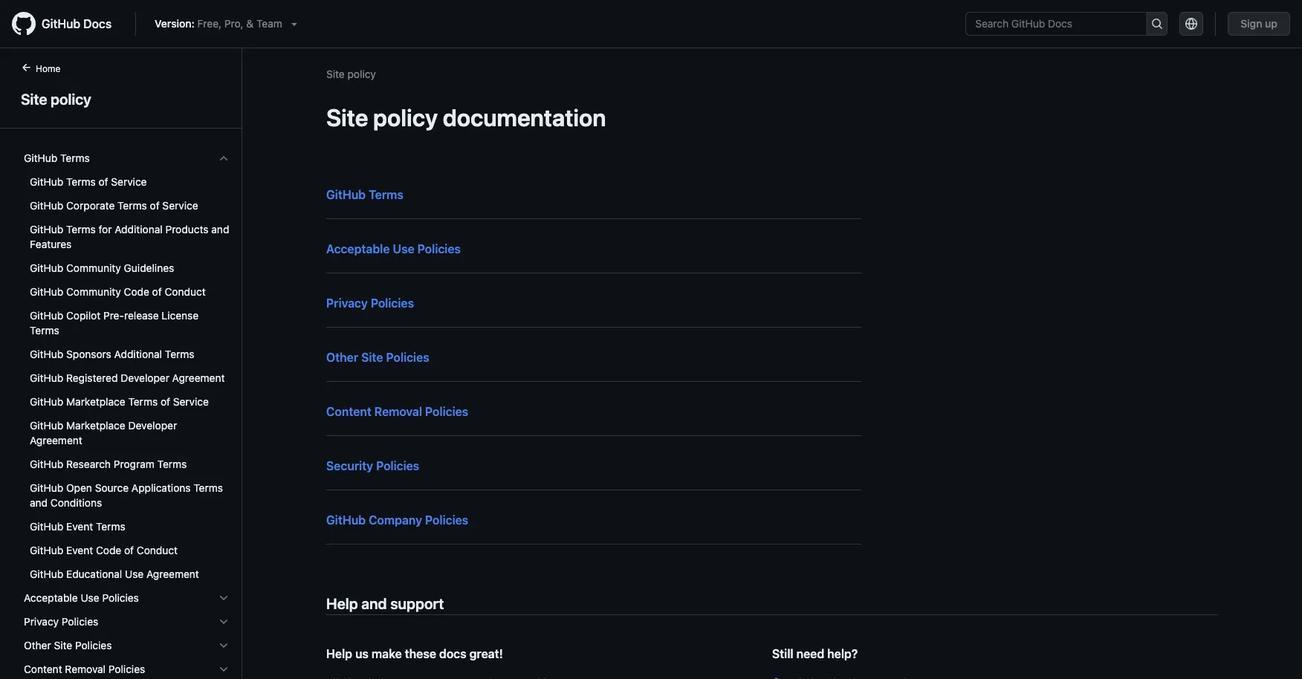 Task type: vqa. For each thing, say whether or not it's contained in the screenshot.
documentation
yes



Task type: locate. For each thing, give the bounding box(es) containing it.
0 vertical spatial removal
[[375, 405, 422, 419]]

1 horizontal spatial privacy policies
[[326, 296, 414, 310]]

code up release
[[124, 286, 149, 298]]

community for code
[[66, 286, 121, 298]]

developer
[[121, 372, 169, 384], [128, 420, 177, 432]]

github for github community guidelines 'link'
[[30, 262, 63, 274]]

None search field
[[966, 12, 1168, 36]]

sc 9kayk9 0 image inside acceptable use policies 'dropdown button'
[[218, 593, 230, 604]]

1 vertical spatial other site policies
[[24, 640, 112, 652]]

site policy element
[[0, 60, 242, 680]]

github community guidelines
[[30, 262, 174, 274]]

content
[[326, 405, 372, 419], [24, 664, 62, 676]]

privacy policies inside dropdown button
[[24, 616, 98, 628]]

1 vertical spatial and
[[30, 497, 48, 509]]

0 horizontal spatial site policy link
[[18, 88, 224, 110]]

2 vertical spatial sc 9kayk9 0 image
[[218, 640, 230, 652]]

0 vertical spatial agreement
[[172, 372, 225, 384]]

help us make these docs great!
[[326, 647, 503, 661]]

0 horizontal spatial and
[[30, 497, 48, 509]]

team
[[257, 17, 282, 30]]

1 horizontal spatial site policy link
[[326, 68, 376, 80]]

for
[[99, 223, 112, 236]]

of up the github corporate terms of service
[[99, 176, 108, 188]]

products
[[165, 223, 209, 236]]

github community code of conduct
[[30, 286, 206, 298]]

site policy
[[326, 68, 376, 80], [21, 90, 91, 107]]

triangle down image
[[288, 18, 300, 30]]

docs
[[439, 647, 467, 661]]

privacy policies button
[[18, 610, 236, 634]]

agreement down license
[[172, 372, 225, 384]]

use down the educational
[[81, 592, 99, 604]]

other site policies up content removal policies dropdown button
[[24, 640, 112, 652]]

1 vertical spatial developer
[[128, 420, 177, 432]]

github for "github community code of conduct" link
[[30, 286, 63, 298]]

1 vertical spatial code
[[96, 545, 121, 557]]

event
[[66, 521, 93, 533], [66, 545, 93, 557]]

site policy for the top "site policy" link
[[326, 68, 376, 80]]

docs
[[83, 17, 112, 31]]

policy
[[348, 68, 376, 80], [51, 90, 91, 107], [373, 103, 438, 132]]

2 help from the top
[[326, 647, 352, 661]]

of down guidelines
[[152, 286, 162, 298]]

content removal policies down the other site policies dropdown button
[[24, 664, 145, 676]]

and inside github terms for additional products and features
[[211, 223, 229, 236]]

1 vertical spatial service
[[162, 200, 198, 212]]

github inside github copilot pre-release license terms
[[30, 310, 63, 322]]

0 horizontal spatial github terms
[[24, 152, 90, 164]]

marketplace
[[66, 396, 125, 408], [66, 420, 125, 432]]

1 horizontal spatial use
[[125, 568, 144, 581]]

terms inside github terms for additional products and features
[[66, 223, 96, 236]]

1 vertical spatial help
[[326, 647, 352, 661]]

terms
[[60, 152, 90, 164], [66, 176, 96, 188], [369, 188, 404, 202], [118, 200, 147, 212], [66, 223, 96, 236], [30, 325, 59, 337], [165, 348, 195, 361], [128, 396, 158, 408], [157, 458, 187, 471], [194, 482, 223, 494], [96, 521, 125, 533]]

sc 9kayk9 0 image for acceptable use policies
[[218, 593, 230, 604]]

and left support
[[362, 595, 387, 612]]

version:
[[155, 17, 195, 30]]

developer inside github registered developer agreement link
[[121, 372, 169, 384]]

of for marketplace
[[161, 396, 170, 408]]

1 vertical spatial agreement
[[30, 435, 82, 447]]

2 community from the top
[[66, 286, 121, 298]]

marketplace down github marketplace terms of service
[[66, 420, 125, 432]]

0 vertical spatial acceptable use policies
[[326, 242, 461, 256]]

0 vertical spatial content removal policies
[[326, 405, 469, 419]]

1 horizontal spatial removal
[[375, 405, 422, 419]]

content removal policies
[[326, 405, 469, 419], [24, 664, 145, 676]]

privacy policies
[[326, 296, 414, 310], [24, 616, 98, 628]]

removal inside content removal policies dropdown button
[[65, 664, 106, 676]]

event down conditions
[[66, 521, 93, 533]]

0 horizontal spatial content
[[24, 664, 62, 676]]

0 vertical spatial event
[[66, 521, 93, 533]]

additional down github corporate terms of service link at the left of page
[[115, 223, 163, 236]]

github inside 'link'
[[30, 262, 63, 274]]

0 vertical spatial privacy
[[326, 296, 368, 310]]

and
[[211, 223, 229, 236], [30, 497, 48, 509], [362, 595, 387, 612]]

privacy inside dropdown button
[[24, 616, 59, 628]]

acceptable down the educational
[[24, 592, 78, 604]]

github
[[42, 17, 80, 31], [24, 152, 57, 164], [30, 176, 63, 188], [326, 188, 366, 202], [30, 200, 63, 212], [30, 223, 63, 236], [30, 262, 63, 274], [30, 286, 63, 298], [30, 310, 63, 322], [30, 348, 63, 361], [30, 372, 63, 384], [30, 396, 63, 408], [30, 420, 63, 432], [30, 458, 63, 471], [30, 482, 63, 494], [326, 513, 366, 528], [30, 521, 63, 533], [30, 545, 63, 557], [30, 568, 63, 581]]

github docs
[[42, 17, 112, 31]]

of down github registered developer agreement in the left bottom of the page
[[161, 396, 170, 408]]

event down the github event terms
[[66, 545, 93, 557]]

site policy documentation
[[326, 103, 606, 132]]

sc 9kayk9 0 image inside github terms dropdown button
[[218, 152, 230, 164]]

0 vertical spatial conduct
[[165, 286, 206, 298]]

use up privacy policies link at the left top
[[393, 242, 415, 256]]

agreement up research
[[30, 435, 82, 447]]

pre-
[[103, 310, 124, 322]]

1 vertical spatial marketplace
[[66, 420, 125, 432]]

1 vertical spatial content
[[24, 664, 62, 676]]

acceptable use policies down the educational
[[24, 592, 139, 604]]

1 vertical spatial conduct
[[137, 545, 178, 557]]

1 vertical spatial other
[[24, 640, 51, 652]]

developer down github sponsors additional terms link on the bottom left of the page
[[121, 372, 169, 384]]

1 vertical spatial site policy
[[21, 90, 91, 107]]

privacy policies down the educational
[[24, 616, 98, 628]]

0 vertical spatial and
[[211, 223, 229, 236]]

0 vertical spatial community
[[66, 262, 121, 274]]

0 horizontal spatial acceptable use policies
[[24, 592, 139, 604]]

1 horizontal spatial other site policies
[[326, 351, 430, 365]]

conduct up license
[[165, 286, 206, 298]]

developer inside github marketplace developer agreement
[[128, 420, 177, 432]]

free,
[[197, 17, 222, 30]]

github terms of service link
[[18, 170, 236, 194]]

2 event from the top
[[66, 545, 93, 557]]

agreement for github marketplace developer agreement
[[30, 435, 82, 447]]

use down github event code of conduct link
[[125, 568, 144, 581]]

github terms element containing github terms of service
[[12, 170, 242, 587]]

0 horizontal spatial content removal policies
[[24, 664, 145, 676]]

github inside github terms for additional products and features
[[30, 223, 63, 236]]

privacy policies link
[[326, 296, 414, 310]]

0 vertical spatial code
[[124, 286, 149, 298]]

features
[[30, 238, 72, 251]]

developer down github marketplace terms of service link
[[128, 420, 177, 432]]

github inside github open source applications terms and conditions
[[30, 482, 63, 494]]

acceptable down github terms link on the left top
[[326, 242, 390, 256]]

1 event from the top
[[66, 521, 93, 533]]

of down 'github terms of service' link at the top left of the page
[[150, 200, 160, 212]]

github company policies link
[[326, 513, 469, 528]]

0 horizontal spatial removal
[[65, 664, 106, 676]]

0 horizontal spatial code
[[96, 545, 121, 557]]

1 sc 9kayk9 0 image from the top
[[218, 616, 230, 628]]

github terms of service
[[30, 176, 147, 188]]

still need help?
[[773, 647, 858, 661]]

content inside dropdown button
[[24, 664, 62, 676]]

site policy inside "site policy" link
[[21, 90, 91, 107]]

1 vertical spatial privacy policies
[[24, 616, 98, 628]]

2 sc 9kayk9 0 image from the top
[[218, 664, 230, 676]]

code for community
[[124, 286, 149, 298]]

other site policies link
[[326, 351, 430, 365]]

1 vertical spatial site policy link
[[18, 88, 224, 110]]

1 github terms element from the top
[[12, 146, 242, 587]]

1 vertical spatial community
[[66, 286, 121, 298]]

3 sc 9kayk9 0 image from the top
[[218, 640, 230, 652]]

1 horizontal spatial content removal policies
[[326, 405, 469, 419]]

help up "us"
[[326, 595, 358, 612]]

of down github event terms link
[[124, 545, 134, 557]]

0 vertical spatial sc 9kayk9 0 image
[[218, 616, 230, 628]]

service down github registered developer agreement in the left bottom of the page
[[173, 396, 209, 408]]

acceptable inside 'dropdown button'
[[24, 592, 78, 604]]

sc 9kayk9 0 image for github terms
[[218, 152, 230, 164]]

1 vertical spatial sc 9kayk9 0 image
[[218, 664, 230, 676]]

0 horizontal spatial site policy
[[21, 90, 91, 107]]

1 vertical spatial removal
[[65, 664, 106, 676]]

agreement
[[172, 372, 225, 384], [30, 435, 82, 447], [147, 568, 199, 581]]

use
[[393, 242, 415, 256], [125, 568, 144, 581], [81, 592, 99, 604]]

0 horizontal spatial privacy policies
[[24, 616, 98, 628]]

privacy
[[326, 296, 368, 310], [24, 616, 59, 628]]

0 vertical spatial additional
[[115, 223, 163, 236]]

community up github community code of conduct on the left of the page
[[66, 262, 121, 274]]

1 horizontal spatial other
[[326, 351, 359, 365]]

0 horizontal spatial use
[[81, 592, 99, 604]]

agreement inside github marketplace developer agreement
[[30, 435, 82, 447]]

and right products
[[211, 223, 229, 236]]

github terms button
[[18, 146, 236, 170]]

github open source applications terms and conditions
[[30, 482, 223, 509]]

of for event
[[124, 545, 134, 557]]

github community code of conduct link
[[18, 280, 236, 304]]

up
[[1266, 17, 1278, 30]]

sc 9kayk9 0 image inside the other site policies dropdown button
[[218, 640, 230, 652]]

1 community from the top
[[66, 262, 121, 274]]

github educational use agreement link
[[18, 563, 236, 587]]

2 horizontal spatial and
[[362, 595, 387, 612]]

github for github copilot pre-release license terms link
[[30, 310, 63, 322]]

github inside github marketplace developer agreement
[[30, 420, 63, 432]]

1 vertical spatial sc 9kayk9 0 image
[[218, 593, 230, 604]]

github terms up the github terms of service
[[24, 152, 90, 164]]

event for terms
[[66, 521, 93, 533]]

0 horizontal spatial other site policies
[[24, 640, 112, 652]]

security
[[326, 459, 373, 473]]

content removal policies down "other site policies" link
[[326, 405, 469, 419]]

community down github community guidelines
[[66, 286, 121, 298]]

conduct down github event terms link
[[137, 545, 178, 557]]

2 vertical spatial use
[[81, 592, 99, 604]]

sc 9kayk9 0 image
[[218, 152, 230, 164], [218, 593, 230, 604], [218, 640, 230, 652]]

github for github marketplace terms of service link
[[30, 396, 63, 408]]

copilot
[[66, 310, 101, 322]]

github terms up acceptable use policies link
[[326, 188, 404, 202]]

still
[[773, 647, 794, 661]]

and inside github open source applications terms and conditions
[[30, 497, 48, 509]]

github terms inside github terms dropdown button
[[24, 152, 90, 164]]

conduct
[[165, 286, 206, 298], [137, 545, 178, 557]]

agreement down github event code of conduct link
[[147, 568, 199, 581]]

source
[[95, 482, 129, 494]]

help?
[[828, 647, 858, 661]]

github terms element
[[12, 146, 242, 587], [12, 170, 242, 587]]

github for github registered developer agreement link
[[30, 372, 63, 384]]

help left "us"
[[326, 647, 352, 661]]

additional
[[115, 223, 163, 236], [114, 348, 162, 361]]

github terms element containing github terms
[[12, 146, 242, 587]]

additional up github registered developer agreement in the left bottom of the page
[[114, 348, 162, 361]]

other site policies
[[326, 351, 430, 365], [24, 640, 112, 652]]

privacy policies up "other site policies" link
[[326, 296, 414, 310]]

1 horizontal spatial acceptable
[[326, 242, 390, 256]]

github for github marketplace developer agreement link
[[30, 420, 63, 432]]

content removal policies link
[[326, 405, 469, 419]]

sc 9kayk9 0 image for content removal policies
[[218, 664, 230, 676]]

code
[[124, 286, 149, 298], [96, 545, 121, 557]]

and for github terms for additional products and features
[[211, 223, 229, 236]]

help for help and support
[[326, 595, 358, 612]]

2 marketplace from the top
[[66, 420, 125, 432]]

1 help from the top
[[326, 595, 358, 612]]

acceptable use policies up privacy policies link at the left top
[[326, 242, 461, 256]]

1 vertical spatial acceptable use policies
[[24, 592, 139, 604]]

0 vertical spatial site policy
[[326, 68, 376, 80]]

sc 9kayk9 0 image
[[218, 616, 230, 628], [218, 664, 230, 676]]

sign up
[[1241, 17, 1278, 30]]

terms inside dropdown button
[[60, 152, 90, 164]]

agreement for github educational use agreement
[[147, 568, 199, 581]]

0 horizontal spatial acceptable
[[24, 592, 78, 604]]

1 horizontal spatial and
[[211, 223, 229, 236]]

0 vertical spatial github terms
[[24, 152, 90, 164]]

0 horizontal spatial privacy
[[24, 616, 59, 628]]

1 sc 9kayk9 0 image from the top
[[218, 152, 230, 164]]

1 horizontal spatial github terms
[[326, 188, 404, 202]]

2 sc 9kayk9 0 image from the top
[[218, 593, 230, 604]]

github terms
[[24, 152, 90, 164], [326, 188, 404, 202]]

0 vertical spatial other
[[326, 351, 359, 365]]

marketplace down registered at the left of the page
[[66, 396, 125, 408]]

removal down "other site policies" link
[[375, 405, 422, 419]]

1 vertical spatial privacy
[[24, 616, 59, 628]]

of
[[99, 176, 108, 188], [150, 200, 160, 212], [152, 286, 162, 298], [161, 396, 170, 408], [124, 545, 134, 557]]

0 vertical spatial help
[[326, 595, 358, 612]]

github sponsors additional terms
[[30, 348, 195, 361]]

and left conditions
[[30, 497, 48, 509]]

marketplace inside github marketplace developer agreement
[[66, 420, 125, 432]]

0 vertical spatial marketplace
[[66, 396, 125, 408]]

1 horizontal spatial site policy
[[326, 68, 376, 80]]

1 vertical spatial event
[[66, 545, 93, 557]]

service up products
[[162, 200, 198, 212]]

make
[[372, 647, 402, 661]]

github marketplace terms of service link
[[18, 390, 236, 414]]

0 vertical spatial content
[[326, 405, 372, 419]]

sc 9kayk9 0 image inside content removal policies dropdown button
[[218, 664, 230, 676]]

service down github terms dropdown button
[[111, 176, 147, 188]]

acceptable
[[326, 242, 390, 256], [24, 592, 78, 604]]

2 horizontal spatial use
[[393, 242, 415, 256]]

github sponsors additional terms link
[[18, 343, 236, 367]]

github copilot pre-release license terms link
[[18, 304, 236, 343]]

0 horizontal spatial other
[[24, 640, 51, 652]]

2 github terms element from the top
[[12, 170, 242, 587]]

help for help us make these docs great!
[[326, 647, 352, 661]]

2 vertical spatial service
[[173, 396, 209, 408]]

1 vertical spatial acceptable
[[24, 592, 78, 604]]

github event terms
[[30, 521, 125, 533]]

github for github research program terms link on the bottom
[[30, 458, 63, 471]]

github terms for additional products and features
[[30, 223, 229, 251]]

0 vertical spatial acceptable
[[326, 242, 390, 256]]

1 horizontal spatial code
[[124, 286, 149, 298]]

sc 9kayk9 0 image inside privacy policies dropdown button
[[218, 616, 230, 628]]

1 vertical spatial content removal policies
[[24, 664, 145, 676]]

code up github educational use agreement at the left of the page
[[96, 545, 121, 557]]

community inside 'link'
[[66, 262, 121, 274]]

0 vertical spatial sc 9kayk9 0 image
[[218, 152, 230, 164]]

site policy link
[[326, 68, 376, 80], [18, 88, 224, 110]]

github terms for additional products and features link
[[18, 218, 236, 257]]

1 horizontal spatial acceptable use policies
[[326, 242, 461, 256]]

content removal policies inside dropdown button
[[24, 664, 145, 676]]

these
[[405, 647, 436, 661]]

other site policies down privacy policies link at the left top
[[326, 351, 430, 365]]

1 marketplace from the top
[[66, 396, 125, 408]]

open
[[66, 482, 92, 494]]

2 vertical spatial agreement
[[147, 568, 199, 581]]

removal down the other site policies dropdown button
[[65, 664, 106, 676]]

0 vertical spatial developer
[[121, 372, 169, 384]]

site
[[326, 68, 345, 80], [21, 90, 47, 107], [326, 103, 368, 132], [361, 351, 383, 365], [54, 640, 72, 652]]



Task type: describe. For each thing, give the bounding box(es) containing it.
policies inside dropdown button
[[62, 616, 98, 628]]

1 vertical spatial github terms
[[326, 188, 404, 202]]

community for guidelines
[[66, 262, 121, 274]]

github for github sponsors additional terms link on the bottom left of the page
[[30, 348, 63, 361]]

guidelines
[[124, 262, 174, 274]]

and for github open source applications terms and conditions
[[30, 497, 48, 509]]

sc 9kayk9 0 image for other site policies
[[218, 640, 230, 652]]

home
[[36, 63, 60, 74]]

company
[[369, 513, 422, 528]]

program
[[114, 458, 155, 471]]

0 vertical spatial privacy policies
[[326, 296, 414, 310]]

github research program terms
[[30, 458, 187, 471]]

github terms link
[[326, 188, 404, 202]]

code for event
[[96, 545, 121, 557]]

us
[[355, 647, 369, 661]]

agreement for github registered developer agreement
[[172, 372, 225, 384]]

acceptable use policies inside 'dropdown button'
[[24, 592, 139, 604]]

github for the github terms for additional products and features link
[[30, 223, 63, 236]]

developer for marketplace
[[128, 420, 177, 432]]

security policies
[[326, 459, 420, 473]]

conduct for github community code of conduct
[[165, 286, 206, 298]]

of for corporate
[[150, 200, 160, 212]]

select language: current language is english image
[[1186, 18, 1198, 30]]

github for github event terms link
[[30, 521, 63, 533]]

0 vertical spatial other site policies
[[326, 351, 430, 365]]

github for 'github terms of service' link at the top left of the page
[[30, 176, 63, 188]]

1 vertical spatial additional
[[114, 348, 162, 361]]

github registered developer agreement link
[[18, 367, 236, 390]]

sign
[[1241, 17, 1263, 30]]

home link
[[15, 62, 84, 77]]

search image
[[1152, 18, 1163, 30]]

additional inside github terms for additional products and features
[[115, 223, 163, 236]]

use inside 'dropdown button'
[[81, 592, 99, 604]]

service for marketplace
[[173, 396, 209, 408]]

version: free, pro, & team
[[155, 17, 282, 30]]

sign up link
[[1228, 12, 1291, 36]]

need
[[797, 647, 825, 661]]

pro,
[[224, 17, 244, 30]]

github company policies
[[326, 513, 469, 528]]

documentation
[[443, 103, 606, 132]]

github for github event code of conduct link
[[30, 545, 63, 557]]

github event code of conduct
[[30, 545, 178, 557]]

developer for registered
[[121, 372, 169, 384]]

conduct for github event code of conduct
[[137, 545, 178, 557]]

other inside dropdown button
[[24, 640, 51, 652]]

policy for the top "site policy" link
[[348, 68, 376, 80]]

corporate
[[66, 200, 115, 212]]

acceptable use policies link
[[326, 242, 461, 256]]

github copilot pre-release license terms
[[30, 310, 199, 337]]

github corporate terms of service
[[30, 200, 198, 212]]

marketplace for developer
[[66, 420, 125, 432]]

github for github educational use agreement link
[[30, 568, 63, 581]]

0 vertical spatial site policy link
[[326, 68, 376, 80]]

github registered developer agreement
[[30, 372, 225, 384]]

site policy for bottommost "site policy" link
[[21, 90, 91, 107]]

1 vertical spatial use
[[125, 568, 144, 581]]

github for github corporate terms of service link at the left of page
[[30, 200, 63, 212]]

sponsors
[[66, 348, 111, 361]]

security policies link
[[326, 459, 420, 473]]

registered
[[66, 372, 118, 384]]

0 vertical spatial use
[[393, 242, 415, 256]]

terms inside github open source applications terms and conditions
[[194, 482, 223, 494]]

support
[[390, 595, 444, 612]]

sc 9kayk9 0 image for privacy policies
[[218, 616, 230, 628]]

github for github open source applications terms and conditions link
[[30, 482, 63, 494]]

conditions
[[50, 497, 102, 509]]

0 vertical spatial service
[[111, 176, 147, 188]]

license
[[162, 310, 199, 322]]

github marketplace terms of service
[[30, 396, 209, 408]]

site inside dropdown button
[[54, 640, 72, 652]]

policies inside 'dropdown button'
[[102, 592, 139, 604]]

great!
[[470, 647, 503, 661]]

github event terms link
[[18, 515, 236, 539]]

github docs link
[[12, 12, 124, 36]]

of for community
[[152, 286, 162, 298]]

github educational use agreement
[[30, 568, 199, 581]]

applications
[[132, 482, 191, 494]]

github event code of conduct link
[[18, 539, 236, 563]]

service for corporate
[[162, 200, 198, 212]]

educational
[[66, 568, 122, 581]]

marketplace for terms
[[66, 396, 125, 408]]

1 horizontal spatial content
[[326, 405, 372, 419]]

2 vertical spatial and
[[362, 595, 387, 612]]

github open source applications terms and conditions link
[[18, 477, 236, 515]]

event for code
[[66, 545, 93, 557]]

other site policies inside dropdown button
[[24, 640, 112, 652]]

github community guidelines link
[[18, 257, 236, 280]]

Search GitHub Docs search field
[[967, 13, 1147, 35]]

1 horizontal spatial privacy
[[326, 296, 368, 310]]

terms inside github copilot pre-release license terms
[[30, 325, 59, 337]]

acceptable use policies button
[[18, 587, 236, 610]]

github research program terms link
[[18, 453, 236, 477]]

github marketplace developer agreement link
[[18, 414, 236, 453]]

&
[[246, 17, 254, 30]]

content removal policies button
[[18, 658, 236, 680]]

research
[[66, 458, 111, 471]]

help and support
[[326, 595, 444, 612]]

github inside dropdown button
[[24, 152, 57, 164]]

release
[[124, 310, 159, 322]]

policy for bottommost "site policy" link
[[51, 90, 91, 107]]

github corporate terms of service link
[[18, 194, 236, 218]]

github marketplace developer agreement
[[30, 420, 177, 447]]

other site policies button
[[18, 634, 236, 658]]



